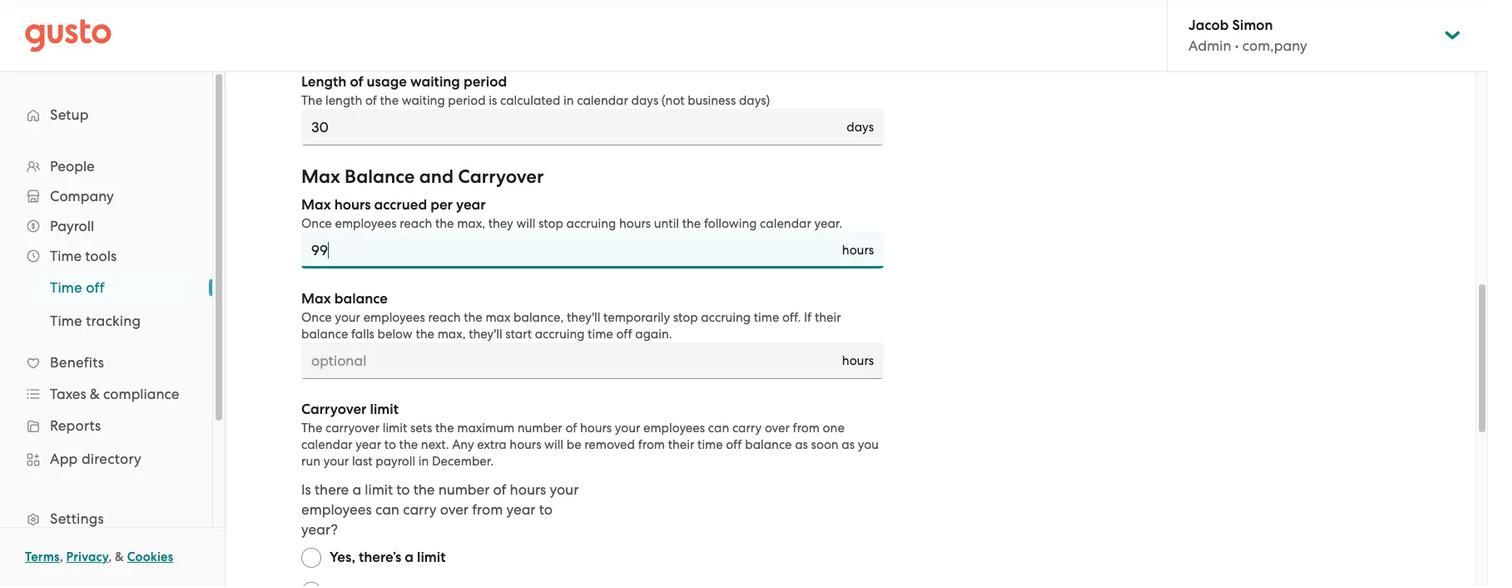 Task type: locate. For each thing, give the bounding box(es) containing it.
calendar for carryover limit
[[301, 438, 353, 453]]

0 horizontal spatial they'll
[[469, 327, 502, 342]]

1 horizontal spatial stop
[[673, 310, 698, 325]]

1 horizontal spatial a
[[405, 549, 414, 567]]

1 vertical spatial year
[[356, 438, 381, 453]]

0 horizontal spatial can
[[375, 502, 400, 519]]

max
[[486, 310, 511, 325]]

0 vertical spatial in
[[564, 93, 574, 108]]

of down extra
[[493, 482, 506, 499]]

taxes & compliance button
[[17, 380, 196, 410]]

, left the privacy link
[[60, 550, 63, 565]]

1 horizontal spatial their
[[815, 310, 841, 325]]

the down payroll
[[413, 482, 435, 499]]

1 horizontal spatial to
[[396, 482, 410, 499]]

2 the from the top
[[301, 421, 322, 436]]

a for there's
[[405, 549, 414, 567]]

carry inside carryover limit the carryover limit sets the maximum number of hours your employees can carry over from one calendar year to the next. any extra hours will be removed from their time off balance as soon as you run your last payroll in december.
[[732, 421, 762, 436]]

balance,
[[514, 310, 564, 325]]

1 vertical spatial to
[[396, 482, 410, 499]]

0 horizontal spatial in
[[419, 455, 429, 469]]

0 vertical spatial period
[[464, 73, 507, 91]]

next.
[[421, 438, 449, 453]]

year inside max hours accrued per year once employees reach the max, they will stop accruing hours until the following calendar year.
[[456, 196, 486, 214]]

2 , from the left
[[108, 550, 112, 565]]

a inside is there a limit to the number of hours your employees can carry over from year to year?
[[352, 482, 361, 499]]

your inside max balance once your employees reach the max balance, they'll temporarily stop accruing time off. if their balance falls below the max, they'll start accruing time off again.
[[335, 310, 360, 325]]

the
[[301, 93, 322, 108], [301, 421, 322, 436]]

a
[[352, 482, 361, 499], [405, 549, 414, 567]]

tracking
[[86, 313, 141, 330]]

as left you
[[842, 438, 855, 453]]

any
[[452, 438, 474, 453]]

year down extra
[[506, 502, 536, 519]]

they'll down max
[[469, 327, 502, 342]]

of up be
[[566, 421, 577, 436]]

1 horizontal spatial number
[[518, 421, 563, 436]]

days)
[[739, 93, 770, 108]]

0 horizontal spatial from
[[472, 502, 503, 519]]

0 vertical spatial stop
[[539, 216, 563, 231]]

they
[[488, 216, 513, 231]]

1 vertical spatial stop
[[673, 310, 698, 325]]

Max balance text field
[[301, 343, 834, 380]]

0 vertical spatial max,
[[457, 216, 485, 231]]

in inside carryover limit the carryover limit sets the maximum number of hours your employees can carry over from one calendar year to the next. any extra hours will be removed from their time off balance as soon as you run your last payroll in december.
[[419, 455, 429, 469]]

1 vertical spatial time
[[588, 327, 613, 342]]

1 vertical spatial in
[[419, 455, 429, 469]]

time
[[50, 248, 82, 265], [50, 280, 82, 296], [50, 313, 82, 330]]

2 horizontal spatial year
[[506, 502, 536, 519]]

1 vertical spatial time
[[50, 280, 82, 296]]

carryover limit the carryover limit sets the maximum number of hours your employees can carry over from one calendar year to the next. any extra hours will be removed from their time off balance as soon as you run your last payroll in december.
[[301, 401, 879, 469]]

the up run
[[301, 421, 322, 436]]

the down the per
[[435, 216, 454, 231]]

taxes
[[50, 386, 86, 403]]

Max hours accrued per year text field
[[301, 232, 834, 269]]

1 max from the top
[[301, 166, 340, 188]]

terms
[[25, 550, 60, 565]]

accruing up max hours accrued per year text box
[[566, 216, 616, 231]]

payroll button
[[17, 211, 196, 241]]

3 max from the top
[[301, 291, 331, 308]]

your down be
[[550, 482, 579, 499]]

0 vertical spatial reach
[[400, 216, 432, 231]]

the right until
[[682, 216, 701, 231]]

1 horizontal spatial they'll
[[567, 310, 600, 325]]

employees inside is there a limit to the number of hours your employees can carry over from year to year?
[[301, 502, 372, 519]]

time down time tools
[[50, 280, 82, 296]]

1 vertical spatial number
[[438, 482, 490, 499]]

calendar left year.
[[760, 216, 811, 231]]

below
[[378, 327, 413, 342]]

stop
[[539, 216, 563, 231], [673, 310, 698, 325]]

accruing inside max hours accrued per year once employees reach the max, they will stop accruing hours until the following calendar year.
[[566, 216, 616, 231]]

accruing left off. in the bottom right of the page
[[701, 310, 751, 325]]

1 vertical spatial can
[[375, 502, 400, 519]]

their right the if in the right bottom of the page
[[815, 310, 841, 325]]

temporarily
[[604, 310, 670, 325]]

3 time from the top
[[50, 313, 82, 330]]

their right removed
[[668, 438, 695, 453]]

2 list from the top
[[0, 271, 212, 338]]

time
[[754, 310, 779, 325], [588, 327, 613, 342], [698, 438, 723, 453]]

over
[[765, 421, 790, 436], [440, 502, 469, 519]]

number
[[518, 421, 563, 436], [438, 482, 490, 499]]

if
[[804, 310, 812, 325]]

stop up max hours accrued per year text box
[[539, 216, 563, 231]]

accruing
[[566, 216, 616, 231], [701, 310, 751, 325], [535, 327, 585, 342]]

calendar inside max hours accrued per year once employees reach the max, they will stop accruing hours until the following calendar year.
[[760, 216, 811, 231]]

taxes & compliance
[[50, 386, 179, 403]]

year inside is there a limit to the number of hours your employees can carry over from year to year?
[[506, 502, 536, 519]]

year up last
[[356, 438, 381, 453]]

1 horizontal spatial year
[[456, 196, 486, 214]]

a right there
[[352, 482, 361, 499]]

the down the usage
[[380, 93, 399, 108]]

2 vertical spatial time
[[50, 313, 82, 330]]

2 horizontal spatial off
[[726, 438, 742, 453]]

over left one
[[765, 421, 790, 436]]

there
[[315, 482, 349, 499]]

hours up removed
[[580, 421, 612, 436]]

time inside carryover limit the carryover limit sets the maximum number of hours your employees can carry over from one calendar year to the next. any extra hours will be removed from their time off balance as soon as you run your last payroll in december.
[[698, 438, 723, 453]]

1 the from the top
[[301, 93, 322, 108]]

directory
[[81, 451, 142, 468]]

carryover up carryover
[[301, 401, 367, 419]]

from up soon
[[793, 421, 820, 436]]

the right below
[[416, 327, 435, 342]]

1 horizontal spatial in
[[564, 93, 574, 108]]

0 horizontal spatial over
[[440, 502, 469, 519]]

stop inside max hours accrued per year once employees reach the max, they will stop accruing hours until the following calendar year.
[[539, 216, 563, 231]]

2 max from the top
[[301, 196, 331, 214]]

calendar up the length of usage waiting period text field
[[577, 93, 628, 108]]

1 vertical spatial will
[[544, 438, 564, 453]]

1 horizontal spatial as
[[842, 438, 855, 453]]

and
[[419, 166, 454, 188]]

people button
[[17, 152, 196, 181]]

1 time from the top
[[50, 248, 82, 265]]

1 horizontal spatial off
[[616, 327, 632, 342]]

hours up one
[[842, 354, 874, 369]]

limit inside is there a limit to the number of hours your employees can carry over from year to year?
[[365, 482, 393, 499]]

hours down year.
[[842, 243, 874, 258]]

1 horizontal spatial calendar
[[577, 93, 628, 108]]

0 vertical spatial off
[[86, 280, 105, 296]]

off
[[86, 280, 105, 296], [616, 327, 632, 342], [726, 438, 742, 453]]

1 horizontal spatial time
[[698, 438, 723, 453]]

list
[[0, 152, 212, 587], [0, 271, 212, 338]]

1 vertical spatial once
[[301, 310, 332, 325]]

until
[[654, 216, 679, 231]]

, down the settings 'link'
[[108, 550, 112, 565]]

limit up carryover
[[370, 401, 399, 419]]

2 horizontal spatial from
[[793, 421, 820, 436]]

will left be
[[544, 438, 564, 453]]

payroll
[[376, 455, 415, 469]]

1 vertical spatial calendar
[[760, 216, 811, 231]]

period
[[464, 73, 507, 91], [448, 93, 486, 108]]

in down the next.
[[419, 455, 429, 469]]

carry inside is there a limit to the number of hours your employees can carry over from year to year?
[[403, 502, 437, 519]]

of
[[350, 73, 363, 91], [365, 93, 377, 108], [566, 421, 577, 436], [493, 482, 506, 499]]

max inside max hours accrued per year once employees reach the max, they will stop accruing hours until the following calendar year.
[[301, 196, 331, 214]]

waiting
[[410, 73, 460, 91], [402, 93, 445, 108]]

1 once from the top
[[301, 216, 332, 231]]

0 vertical spatial the
[[301, 93, 322, 108]]

0 horizontal spatial number
[[438, 482, 490, 499]]

0 vertical spatial time
[[50, 248, 82, 265]]

to
[[384, 438, 396, 453], [396, 482, 410, 499], [539, 502, 553, 519]]

2 vertical spatial year
[[506, 502, 536, 519]]

1 vertical spatial off
[[616, 327, 632, 342]]

you
[[858, 438, 879, 453]]

carryover inside carryover limit the carryover limit sets the maximum number of hours your employees can carry over from one calendar year to the next. any extra hours will be removed from their time off balance as soon as you run your last payroll in december.
[[301, 401, 367, 419]]

year?
[[301, 522, 338, 539]]

your
[[335, 310, 360, 325], [615, 421, 640, 436], [324, 455, 349, 469], [550, 482, 579, 499]]

reach left max
[[428, 310, 461, 325]]

1 horizontal spatial ,
[[108, 550, 112, 565]]

in up the length of usage waiting period text field
[[564, 93, 574, 108]]

hours down balance on the left top of the page
[[334, 196, 371, 214]]

0 vertical spatial their
[[815, 310, 841, 325]]

1 vertical spatial carry
[[403, 502, 437, 519]]

year
[[456, 196, 486, 214], [356, 438, 381, 453], [506, 502, 536, 519]]

the inside length of usage waiting period the length of the waiting period is calculated in calendar days (not business days)
[[380, 93, 399, 108]]

your up removed
[[615, 421, 640, 436]]

carryover up they
[[458, 166, 544, 188]]

from right removed
[[638, 438, 665, 453]]

waiting right the usage
[[410, 73, 460, 91]]

max, inside max hours accrued per year once employees reach the max, they will stop accruing hours until the following calendar year.
[[457, 216, 485, 231]]

sets
[[410, 421, 432, 436]]

1 horizontal spatial from
[[638, 438, 665, 453]]

calendar
[[577, 93, 628, 108], [760, 216, 811, 231], [301, 438, 353, 453]]

0 vertical spatial balance
[[334, 291, 388, 308]]

0 vertical spatial &
[[90, 386, 100, 403]]

period left is
[[448, 93, 486, 108]]

balance up falls
[[334, 291, 388, 308]]

& left cookies
[[115, 550, 124, 565]]

your up falls
[[335, 310, 360, 325]]

once
[[301, 216, 332, 231], [301, 310, 332, 325]]

0 vertical spatial time
[[754, 310, 779, 325]]

1 vertical spatial from
[[638, 438, 665, 453]]

1 vertical spatial their
[[668, 438, 695, 453]]

0 horizontal spatial &
[[90, 386, 100, 403]]

time down payroll
[[50, 248, 82, 265]]

they'll right balance,
[[567, 310, 600, 325]]

the inside length of usage waiting period the length of the waiting period is calculated in calendar days (not business days)
[[301, 93, 322, 108]]

soon
[[811, 438, 839, 453]]

0 horizontal spatial will
[[516, 216, 536, 231]]

a for there
[[352, 482, 361, 499]]

0 vertical spatial year
[[456, 196, 486, 214]]

time inside 'dropdown button'
[[50, 248, 82, 265]]

1 horizontal spatial carry
[[732, 421, 762, 436]]

setup link
[[17, 100, 196, 130]]

0 vertical spatial carry
[[732, 421, 762, 436]]

one
[[823, 421, 845, 436]]

0 horizontal spatial off
[[86, 280, 105, 296]]

per
[[430, 196, 453, 214]]

1 horizontal spatial can
[[708, 421, 729, 436]]

max, left they
[[457, 216, 485, 231]]

balance
[[334, 291, 388, 308], [301, 327, 348, 342], [745, 438, 792, 453]]

max hours accrued per year once employees reach the max, they will stop accruing hours until the following calendar year.
[[301, 196, 842, 231]]

terms , privacy , & cookies
[[25, 550, 173, 565]]

their
[[815, 310, 841, 325], [668, 438, 695, 453]]

balance left falls
[[301, 327, 348, 342]]

0 vertical spatial number
[[518, 421, 563, 436]]

max for max hours accrued per year once employees reach the max, they will stop accruing hours until the following calendar year.
[[301, 196, 331, 214]]

2 once from the top
[[301, 310, 332, 325]]

2 vertical spatial to
[[539, 502, 553, 519]]

year inside carryover limit the carryover limit sets the maximum number of hours your employees can carry over from one calendar year to the next. any extra hours will be removed from their time off balance as soon as you run your last payroll in december.
[[356, 438, 381, 453]]

reach down accrued on the top left of page
[[400, 216, 432, 231]]

0 vertical spatial can
[[708, 421, 729, 436]]

number down december.
[[438, 482, 490, 499]]

0 horizontal spatial calendar
[[301, 438, 353, 453]]

max for max balance once your employees reach the max balance, they'll temporarily stop accruing time off. if their balance falls below the max, they'll start accruing time off again.
[[301, 291, 331, 308]]

calendar inside carryover limit the carryover limit sets the maximum number of hours your employees can carry over from one calendar year to the next. any extra hours will be removed from their time off balance as soon as you run your last payroll in december.
[[301, 438, 353, 453]]

stop right temporarily on the bottom of page
[[673, 310, 698, 325]]

,
[[60, 550, 63, 565], [108, 550, 112, 565]]

max inside max balance once your employees reach the max balance, they'll temporarily stop accruing time off. if their balance falls below the max, they'll start accruing time off again.
[[301, 291, 331, 308]]

in inside length of usage waiting period the length of the waiting period is calculated in calendar days (not business days)
[[564, 93, 574, 108]]

max, right below
[[438, 327, 466, 342]]

last
[[352, 455, 373, 469]]

a right "there's"
[[405, 549, 414, 567]]

the left max
[[464, 310, 483, 325]]

0 horizontal spatial a
[[352, 482, 361, 499]]

once inside max balance once your employees reach the max balance, they'll temporarily stop accruing time off. if their balance falls below the max, they'll start accruing time off again.
[[301, 310, 332, 325]]

accruing down balance,
[[535, 327, 585, 342]]

the
[[380, 93, 399, 108], [435, 216, 454, 231], [682, 216, 701, 231], [464, 310, 483, 325], [416, 327, 435, 342], [435, 421, 454, 436], [399, 438, 418, 453], [413, 482, 435, 499]]

0 horizontal spatial days
[[631, 93, 659, 108]]

the up the next.
[[435, 421, 454, 436]]

number right maximum
[[518, 421, 563, 436]]

hours down maximum
[[510, 482, 546, 499]]

1 horizontal spatial &
[[115, 550, 124, 565]]

terms link
[[25, 550, 60, 565]]

year right the per
[[456, 196, 486, 214]]

0 vertical spatial will
[[516, 216, 536, 231]]

1 vertical spatial they'll
[[469, 327, 502, 342]]

days
[[631, 93, 659, 108], [847, 120, 874, 135]]

hours
[[334, 196, 371, 214], [619, 216, 651, 231], [842, 243, 874, 258], [842, 354, 874, 369], [580, 421, 612, 436], [510, 438, 541, 453], [510, 482, 546, 499]]

1 list from the top
[[0, 152, 212, 587]]

time off
[[50, 280, 105, 296]]

their inside carryover limit the carryover limit sets the maximum number of hours your employees can carry over from one calendar year to the next. any extra hours will be removed from their time off balance as soon as you run your last payroll in december.
[[668, 438, 695, 453]]

limit down last
[[365, 482, 393, 499]]

home image
[[25, 19, 112, 52]]

your right run
[[324, 455, 349, 469]]

2 horizontal spatial time
[[754, 310, 779, 325]]

1 , from the left
[[60, 550, 63, 565]]

max balance and carryover
[[301, 166, 544, 188]]

& right the taxes
[[90, 386, 100, 403]]

over down december.
[[440, 502, 469, 519]]

2 vertical spatial calendar
[[301, 438, 353, 453]]

from down december.
[[472, 502, 503, 519]]

2 time from the top
[[50, 280, 82, 296]]

time for time tracking
[[50, 313, 82, 330]]

tools
[[85, 248, 117, 265]]

period up is
[[464, 73, 507, 91]]

0 horizontal spatial to
[[384, 438, 396, 453]]

1 vertical spatial a
[[405, 549, 414, 567]]

will right they
[[516, 216, 536, 231]]

limit down is there a limit to the number of hours your employees can carry over from year to year?
[[417, 549, 446, 567]]

time for time tools
[[50, 248, 82, 265]]

time inside 'link'
[[50, 313, 82, 330]]

the down "length"
[[301, 93, 322, 108]]

your inside is there a limit to the number of hours your employees can carry over from year to year?
[[550, 482, 579, 499]]

&
[[90, 386, 100, 403], [115, 550, 124, 565]]

0 horizontal spatial stop
[[539, 216, 563, 231]]

carryover
[[458, 166, 544, 188], [301, 401, 367, 419]]

will
[[516, 216, 536, 231], [544, 438, 564, 453]]

0 horizontal spatial as
[[795, 438, 808, 453]]

off inside time off link
[[86, 280, 105, 296]]

time tracking
[[50, 313, 141, 330]]

time down 'time off'
[[50, 313, 82, 330]]

0 vertical spatial to
[[384, 438, 396, 453]]

in
[[564, 93, 574, 108], [419, 455, 429, 469]]

2 vertical spatial balance
[[745, 438, 792, 453]]

app directory link
[[17, 445, 196, 474]]

2 vertical spatial time
[[698, 438, 723, 453]]

0 vertical spatial days
[[631, 93, 659, 108]]

balance left soon
[[745, 438, 792, 453]]

& inside dropdown button
[[90, 386, 100, 403]]

balance
[[345, 166, 415, 188]]

1 vertical spatial carryover
[[301, 401, 367, 419]]

reach inside max hours accrued per year once employees reach the max, they will stop accruing hours until the following calendar year.
[[400, 216, 432, 231]]

the inside carryover limit the carryover limit sets the maximum number of hours your employees can carry over from one calendar year to the next. any extra hours will be removed from their time off balance as soon as you run your last payroll in december.
[[301, 421, 322, 436]]

0 vertical spatial a
[[352, 482, 361, 499]]

1 horizontal spatial will
[[544, 438, 564, 453]]

0 horizontal spatial year
[[356, 438, 381, 453]]

1 horizontal spatial days
[[847, 120, 874, 135]]

1 horizontal spatial carryover
[[458, 166, 544, 188]]

1 vertical spatial max
[[301, 196, 331, 214]]

is there a limit to the number of hours your employees can carry over from year to year?
[[301, 482, 579, 539]]

waiting down the usage
[[402, 93, 445, 108]]

2 vertical spatial max
[[301, 291, 331, 308]]

calendar up run
[[301, 438, 353, 453]]

1 vertical spatial reach
[[428, 310, 461, 325]]

number inside is there a limit to the number of hours your employees can carry over from year to year?
[[438, 482, 490, 499]]

as left soon
[[795, 438, 808, 453]]

2 horizontal spatial to
[[539, 502, 553, 519]]

0 vertical spatial once
[[301, 216, 332, 231]]



Task type: describe. For each thing, give the bounding box(es) containing it.
of inside is there a limit to the number of hours your employees can carry over from year to year?
[[493, 482, 506, 499]]

of up length
[[350, 73, 363, 91]]

company
[[50, 188, 114, 205]]

again.
[[635, 327, 672, 342]]

cookies
[[127, 550, 173, 565]]

of down the usage
[[365, 93, 377, 108]]

off.
[[782, 310, 801, 325]]

list containing time off
[[0, 271, 212, 338]]

payroll
[[50, 218, 94, 235]]

admin
[[1189, 37, 1232, 54]]

setup
[[50, 107, 89, 123]]

time off link
[[30, 273, 196, 303]]

Length of usage waiting period text field
[[301, 109, 839, 146]]

calculated
[[500, 93, 561, 108]]

list containing people
[[0, 152, 212, 587]]

maximum
[[457, 421, 515, 436]]

reports link
[[17, 411, 196, 441]]

jacob simon admin • com,pany
[[1189, 17, 1307, 54]]

following
[[704, 216, 757, 231]]

max for max balance and carryover
[[301, 166, 340, 188]]

1 vertical spatial balance
[[301, 327, 348, 342]]

1 as from the left
[[795, 438, 808, 453]]

to inside carryover limit the carryover limit sets the maximum number of hours your employees can carry over from one calendar year to the next. any extra hours will be removed from their time off balance as soon as you run your last payroll in december.
[[384, 438, 396, 453]]

1 vertical spatial &
[[115, 550, 124, 565]]

0 vertical spatial from
[[793, 421, 820, 436]]

1 vertical spatial waiting
[[402, 93, 445, 108]]

yes, there's a limit
[[330, 549, 446, 567]]

once inside max hours accrued per year once employees reach the max, they will stop accruing hours until the following calendar year.
[[301, 216, 332, 231]]

gusto navigation element
[[0, 72, 212, 587]]

2 vertical spatial accruing
[[535, 327, 585, 342]]

length of usage waiting period the length of the waiting period is calculated in calendar days (not business days)
[[301, 73, 770, 108]]

benefits
[[50, 355, 104, 371]]

reports
[[50, 418, 101, 435]]

of inside carryover limit the carryover limit sets the maximum number of hours your employees can carry over from one calendar year to the next. any extra hours will be removed from their time off balance as soon as you run your last payroll in december.
[[566, 421, 577, 436]]

time tools
[[50, 248, 117, 265]]

yes,
[[330, 549, 355, 567]]

reach inside max balance once your employees reach the max balance, they'll temporarily stop accruing time off. if their balance falls below the max, they'll start accruing time off again.
[[428, 310, 461, 325]]

time tracking link
[[30, 306, 196, 336]]

0 vertical spatial they'll
[[567, 310, 600, 325]]

settings link
[[17, 504, 196, 534]]

time for time off
[[50, 280, 82, 296]]

days inside length of usage waiting period the length of the waiting period is calculated in calendar days (not business days)
[[631, 93, 659, 108]]

company button
[[17, 181, 196, 211]]

extra
[[477, 438, 507, 453]]

over inside carryover limit the carryover limit sets the maximum number of hours your employees can carry over from one calendar year to the next. any extra hours will be removed from their time off balance as soon as you run your last payroll in december.
[[765, 421, 790, 436]]

com,pany
[[1243, 37, 1307, 54]]

will inside max hours accrued per year once employees reach the max, they will stop accruing hours until the following calendar year.
[[516, 216, 536, 231]]

off inside carryover limit the carryover limit sets the maximum number of hours your employees can carry over from one calendar year to the next. any extra hours will be removed from their time off balance as soon as you run your last payroll in december.
[[726, 438, 742, 453]]

from inside is there a limit to the number of hours your employees can carry over from year to year?
[[472, 502, 503, 519]]

removed
[[585, 438, 635, 453]]

stop inside max balance once your employees reach the max balance, they'll temporarily stop accruing time off. if their balance falls below the max, they'll start accruing time off again.
[[673, 310, 698, 325]]

hours right extra
[[510, 438, 541, 453]]

jacob
[[1189, 17, 1229, 34]]

length
[[325, 93, 362, 108]]

hours inside is there a limit to the number of hours your employees can carry over from year to year?
[[510, 482, 546, 499]]

there's
[[359, 549, 401, 567]]

length
[[301, 73, 347, 91]]

app
[[50, 451, 78, 468]]

simon
[[1232, 17, 1273, 34]]

1 vertical spatial period
[[448, 93, 486, 108]]

app directory
[[50, 451, 142, 468]]

business
[[688, 93, 736, 108]]

people
[[50, 158, 95, 175]]

the inside is there a limit to the number of hours your employees can carry over from year to year?
[[413, 482, 435, 499]]

limit left sets
[[383, 421, 407, 436]]

benefits link
[[17, 348, 196, 378]]

employees inside max balance once your employees reach the max balance, they'll temporarily stop accruing time off. if their balance falls below the max, they'll start accruing time off again.
[[363, 310, 425, 325]]

the down sets
[[399, 438, 418, 453]]

is
[[489, 93, 497, 108]]

cookies button
[[127, 548, 173, 568]]

max, inside max balance once your employees reach the max balance, they'll temporarily stop accruing time off. if their balance falls below the max, they'll start accruing time off again.
[[438, 327, 466, 342]]

time tools button
[[17, 241, 196, 271]]

run
[[301, 455, 320, 469]]

balance inside carryover limit the carryover limit sets the maximum number of hours your employees can carry over from one calendar year to the next. any extra hours will be removed from their time off balance as soon as you run your last payroll in december.
[[745, 438, 792, 453]]

hours left until
[[619, 216, 651, 231]]

max balance once your employees reach the max balance, they'll temporarily stop accruing time off. if their balance falls below the max, they'll start accruing time off again.
[[301, 291, 841, 342]]

1 vertical spatial accruing
[[701, 310, 751, 325]]

•
[[1235, 37, 1239, 54]]

can inside carryover limit the carryover limit sets the maximum number of hours your employees can carry over from one calendar year to the next. any extra hours will be removed from their time off balance as soon as you run your last payroll in december.
[[708, 421, 729, 436]]

start
[[506, 327, 532, 342]]

over inside is there a limit to the number of hours your employees can carry over from year to year?
[[440, 502, 469, 519]]

2 as from the left
[[842, 438, 855, 453]]

privacy
[[66, 550, 108, 565]]

falls
[[351, 327, 374, 342]]

is
[[301, 482, 311, 499]]

number inside carryover limit the carryover limit sets the maximum number of hours your employees can carry over from one calendar year to the next. any extra hours will be removed from their time off balance as soon as you run your last payroll in december.
[[518, 421, 563, 436]]

privacy link
[[66, 550, 108, 565]]

december.
[[432, 455, 494, 469]]

calendar inside length of usage waiting period the length of the waiting period is calculated in calendar days (not business days)
[[577, 93, 628, 108]]

0 vertical spatial waiting
[[410, 73, 460, 91]]

0 horizontal spatial time
[[588, 327, 613, 342]]

employees inside carryover limit the carryover limit sets the maximum number of hours your employees can carry over from one calendar year to the next. any extra hours will be removed from their time off balance as soon as you run your last payroll in december.
[[643, 421, 705, 436]]

can inside is there a limit to the number of hours your employees can carry over from year to year?
[[375, 502, 400, 519]]

their inside max balance once your employees reach the max balance, they'll temporarily stop accruing time off. if their balance falls below the max, they'll start accruing time off again.
[[815, 310, 841, 325]]

year.
[[814, 216, 842, 231]]

Yes, there's a limit radio
[[301, 549, 321, 569]]

will inside carryover limit the carryover limit sets the maximum number of hours your employees can carry over from one calendar year to the next. any extra hours will be removed from their time off balance as soon as you run your last payroll in december.
[[544, 438, 564, 453]]

compliance
[[103, 386, 179, 403]]

carryover
[[325, 421, 380, 436]]

off inside max balance once your employees reach the max balance, they'll temporarily stop accruing time off. if their balance falls below the max, they'll start accruing time off again.
[[616, 327, 632, 342]]

1 vertical spatial days
[[847, 120, 874, 135]]

calendar for max hours accrued per year
[[760, 216, 811, 231]]

be
[[567, 438, 581, 453]]

0 vertical spatial carryover
[[458, 166, 544, 188]]

accrued
[[374, 196, 427, 214]]

usage
[[367, 73, 407, 91]]

(not
[[662, 93, 685, 108]]

settings
[[50, 511, 104, 528]]

employees inside max hours accrued per year once employees reach the max, they will stop accruing hours until the following calendar year.
[[335, 216, 397, 231]]



Task type: vqa. For each thing, say whether or not it's contained in the screenshot.
employed at the right top of the page
no



